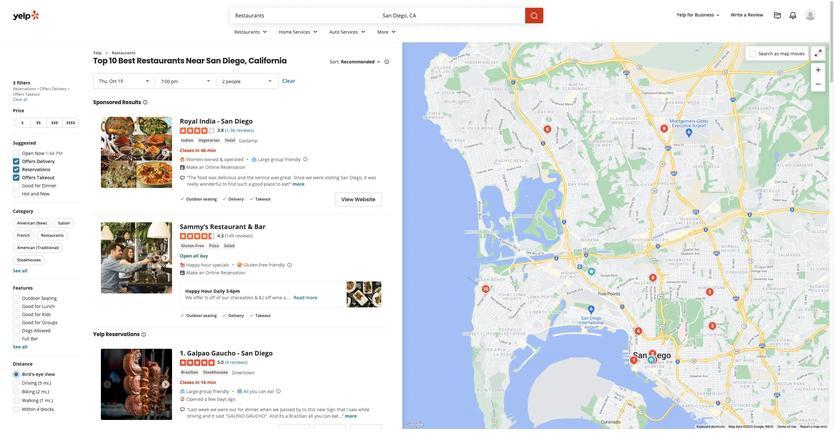Task type: vqa. For each thing, say whether or not it's contained in the screenshot.
Back
no



Task type: locate. For each thing, give the bounding box(es) containing it.
1 horizontal spatial map
[[814, 425, 820, 429]]

steakhouses down american (traditional) button
[[17, 257, 41, 263]]

brazilian down 5 star rating image
[[181, 369, 198, 375]]

outdoor up good for lunch
[[22, 295, 40, 301]]

1 vertical spatial seating
[[203, 313, 217, 319]]

24 chevron down v2 image right more at the top left of the page
[[390, 28, 398, 36]]

gluten-free
[[181, 243, 204, 249]]

see all button up features
[[13, 268, 27, 274]]

gluten- for free
[[181, 243, 196, 249]]

1 vertical spatial next image
[[162, 254, 170, 262]]

gluten- up open all day
[[181, 243, 196, 249]]

16 happy hour specials v2 image
[[180, 263, 185, 268]]

previous image
[[104, 149, 111, 156], [104, 381, 111, 388]]

see up features
[[13, 268, 21, 274]]

1 vertical spatial were
[[218, 406, 228, 413]]

group containing features
[[11, 285, 80, 350]]

salad link
[[223, 243, 236, 249]]

3 good from the top
[[22, 311, 34, 318]]

& for restaurant
[[248, 222, 253, 231]]

good for dinner
[[22, 183, 56, 189]]

make an online reservation down women-owned & operated
[[186, 164, 246, 170]]

1 vertical spatial happy
[[185, 288, 200, 294]]

16 all you can eat v2 image
[[237, 389, 242, 394]]

16 speech v2 image left "last
[[180, 407, 185, 412]]

1 seating from the top
[[203, 197, 217, 202]]

seating down ½
[[203, 313, 217, 319]]

friendly up days
[[213, 388, 229, 394]]

indian button
[[180, 137, 195, 144]]

0 vertical spatial reservations
[[13, 86, 36, 92]]

1 outdoor seating from the top
[[186, 197, 217, 202]]

bar right the restaurant
[[255, 222, 266, 231]]

1 horizontal spatial more
[[306, 295, 318, 301]]

1 make from the top
[[186, 164, 198, 170]]

2 vertical spatial reservations
[[106, 331, 140, 338]]

2 24 chevron down v2 image from the left
[[359, 28, 367, 36]]

restaurants
[[234, 29, 260, 35], [112, 50, 136, 56], [137, 55, 185, 66], [41, 233, 64, 238]]

salad button
[[223, 243, 236, 249]]

takeout inside 3 filters reservations • offers delivery • offers takeout clear all
[[25, 92, 40, 97]]

make an online reservation for india
[[186, 164, 246, 170]]

all up price
[[23, 97, 27, 102]]

0 horizontal spatial steakhouses button
[[13, 255, 45, 265]]

-
[[218, 117, 220, 126], [238, 349, 240, 358]]

2 next image from the top
[[162, 254, 170, 262]]

2 see all from the top
[[13, 344, 27, 350]]

0 horizontal spatial 16 checkmark v2 image
[[180, 197, 185, 202]]

0 horizontal spatial diego,
[[223, 55, 247, 66]]

yelp for yelp for business
[[677, 12, 687, 18]]

large for 16 large group friendly v2 icon in the left of the page
[[186, 388, 198, 394]]

large up opened at the left bottom of the page
[[186, 388, 198, 394]]

i
[[347, 406, 348, 413]]

1 closes from the top
[[180, 147, 194, 153]]

american down the 'category'
[[17, 220, 35, 226]]

group for 16 large group friendly v2 image
[[271, 156, 284, 163]]

16 speech v2 image for "last
[[180, 407, 185, 412]]

1 vertical spatial diego,
[[350, 174, 363, 181]]

it inside "the food was delicious and the service was great. since we were visiting san diego, it was really wonderful to find such a good place to eat!"
[[364, 174, 367, 181]]

0 horizontal spatial view
[[45, 371, 55, 377]]

0 vertical spatial large group friendly
[[258, 156, 301, 163]]

1 • from the left
[[37, 86, 39, 92]]

outdoor seating down offer
[[186, 313, 217, 319]]

16 checkmark v2 image
[[222, 197, 227, 202], [180, 313, 185, 318], [249, 313, 254, 318]]

1 horizontal spatial large
[[258, 156, 270, 163]]

seating down wonderful on the left of page
[[203, 197, 217, 202]]

2 horizontal spatial 24 chevron down v2 image
[[390, 28, 398, 36]]

read
[[294, 295, 305, 301]]

all left day
[[193, 253, 199, 259]]

yelp for "yelp" link
[[93, 50, 102, 56]]

in
[[195, 147, 200, 153], [195, 379, 200, 385]]

royal india - san diego image
[[101, 117, 172, 188]]

0 vertical spatial closes
[[180, 147, 194, 153]]

we up said
[[211, 406, 217, 413]]

0 vertical spatial -
[[218, 117, 220, 126]]

hot and new
[[22, 191, 50, 197]]

diego,
[[223, 55, 247, 66], [350, 174, 363, 181]]

roma mia image
[[647, 347, 660, 360]]

group
[[271, 156, 284, 163], [199, 388, 212, 394]]

24 chevron down v2 image for more
[[390, 28, 398, 36]]

1 american from the top
[[17, 220, 35, 226]]

pizza
[[209, 243, 219, 249]]

one door north image
[[704, 286, 717, 299]]

brazilian inside button
[[181, 369, 198, 375]]

steakhouses button down 5.0
[[202, 369, 229, 376]]

1 vertical spatial diego
[[255, 349, 273, 358]]

friendly up the "since"
[[285, 156, 301, 163]]

an
[[199, 164, 204, 170], [199, 270, 204, 276]]

in left 16
[[195, 379, 200, 385]]

services inside home services link
[[293, 29, 310, 35]]

0 horizontal spatial 16 checkmark v2 image
[[180, 313, 185, 318]]

an for sammy's
[[199, 270, 204, 276]]

takeout
[[25, 92, 40, 97], [37, 174, 55, 181], [256, 197, 271, 202], [256, 313, 271, 319]]

all
[[23, 97, 27, 102], [193, 253, 199, 259], [22, 268, 27, 274], [22, 344, 27, 350], [309, 413, 313, 419]]

recommended
[[341, 59, 375, 65]]

open for open all day
[[180, 253, 192, 259]]

steakhouses down 5.0
[[204, 369, 228, 375]]

make an online reservation down specials
[[186, 270, 246, 276]]

we up and
[[273, 406, 279, 413]]

2 services from the left
[[341, 29, 358, 35]]

seating for 16 checkmark v2 image related to delivery
[[203, 313, 217, 319]]

a for write a review
[[745, 12, 747, 18]]

of down daily
[[216, 295, 221, 301]]

2 horizontal spatial 16 checkmark v2 image
[[249, 313, 254, 318]]

san right near
[[206, 55, 221, 66]]

map left error
[[814, 425, 820, 429]]

delivery inside 3 filters reservations • offers delivery • offers takeout clear all
[[52, 86, 67, 92]]

1 online from the top
[[206, 164, 220, 170]]

said
[[216, 413, 224, 419]]

restaurants inside button
[[41, 233, 64, 238]]

previous image for closes in 46 min
[[104, 149, 111, 156]]

yelp inside button
[[677, 12, 687, 18]]

brazilian
[[181, 369, 198, 375], [289, 413, 307, 419]]

24 chevron down v2 image for restaurants
[[261, 28, 269, 36]]

0 horizontal spatial steakhouses
[[17, 257, 41, 263]]

0 vertical spatial an
[[199, 164, 204, 170]]

groups
[[42, 319, 58, 326]]

services right auto on the left
[[341, 29, 358, 35]]

24 chevron down v2 image
[[261, 28, 269, 36], [359, 28, 367, 36], [390, 28, 398, 36]]

san inside "the food was delicious and the service was great. since we were visiting san diego, it was really wonderful to find such a good place to eat!"
[[341, 174, 349, 181]]

more right 'read'
[[306, 295, 318, 301]]

halal button
[[224, 137, 237, 144]]

happy for happy hour specials
[[186, 262, 200, 268]]

previous image for closes in 16 min
[[104, 381, 111, 388]]

1 24 chevron down v2 image from the left
[[261, 28, 269, 36]]

3 slideshow element from the top
[[101, 349, 172, 420]]

1 previous image from the top
[[104, 149, 111, 156]]

(new)
[[36, 220, 47, 226]]

diego, up view website link
[[350, 174, 363, 181]]

2 16 speech v2 image from the top
[[180, 407, 185, 412]]

were inside "last week we were out for dinner when we passed by to this new sign that i saw while driving and it said "galpao gaucho".  and its a brazilian all you can eat…"
[[218, 406, 228, 413]]

1 vertical spatial yelp
[[93, 50, 102, 56]]

1 vertical spatial see
[[13, 344, 21, 350]]

for right out
[[238, 406, 244, 413]]

it up website
[[364, 174, 367, 181]]

2 previous image from the top
[[104, 381, 111, 388]]

slideshow element for royal
[[101, 117, 172, 188]]

and inside "the food was delicious and the service was great. since we were visiting san diego, it was really wonderful to find such a good place to eat!"
[[238, 174, 246, 181]]

(traditional)
[[36, 245, 59, 251]]

16 large group friendly v2 image
[[180, 389, 185, 394]]

mi.) for biking (2 mi.)
[[41, 389, 49, 395]]

mi.) right (1
[[45, 397, 53, 404]]

distance
[[13, 361, 33, 367]]

see all button for features
[[13, 344, 27, 350]]

reservation down operated
[[221, 164, 246, 170]]

sammy's
[[180, 222, 208, 231]]

0 vertical spatial gluten-
[[181, 243, 196, 249]]

2 horizontal spatial was
[[368, 174, 376, 181]]

all
[[244, 388, 249, 394]]

$$
[[36, 120, 41, 126]]

1 in from the top
[[195, 147, 200, 153]]

blocks
[[41, 406, 54, 412]]

0 horizontal spatial services
[[293, 29, 310, 35]]

projects image
[[774, 12, 782, 19]]

0 vertical spatial previous image
[[104, 149, 111, 156]]

happy down open all day
[[186, 262, 200, 268]]

outdoor down offer
[[186, 313, 202, 319]]

happy up we
[[185, 288, 200, 294]]

good
[[22, 183, 34, 189], [22, 303, 34, 309], [22, 311, 34, 318], [22, 319, 34, 326]]

0 vertical spatial bar
[[255, 222, 266, 231]]

min right 16
[[207, 379, 216, 385]]

1 16 speech v2 image from the top
[[180, 175, 185, 181]]

price group
[[13, 107, 80, 129]]

16 speech v2 image for "the
[[180, 175, 185, 181]]

service
[[255, 174, 270, 181]]

0 horizontal spatial •
[[37, 86, 39, 92]]

galpao gaucho - san diego link
[[187, 349, 273, 358]]

galpao
[[187, 349, 210, 358]]

16 checkmark v2 image for outdoor seating
[[180, 313, 185, 318]]

16 checkmark v2 image for takeout
[[249, 313, 254, 318]]

16 large group friendly v2 image
[[252, 157, 257, 162]]

such
[[238, 181, 247, 187]]

1 see from the top
[[13, 268, 21, 274]]

more down saw
[[345, 413, 357, 419]]

next image
[[162, 149, 170, 156], [162, 254, 170, 262], [162, 381, 170, 388]]

was up website
[[368, 174, 376, 181]]

Time field
[[156, 75, 216, 89]]

hour
[[201, 288, 212, 294]]

1 horizontal spatial 16 info v2 image
[[384, 59, 390, 64]]

1 vertical spatial large group friendly
[[186, 388, 229, 394]]

reservation
[[221, 164, 246, 170], [221, 270, 246, 276]]

see all
[[13, 268, 27, 274], [13, 344, 27, 350]]

2 vertical spatial &
[[255, 295, 258, 301]]

3.8 star rating image
[[180, 128, 215, 134]]

diego up "downtown"
[[255, 349, 273, 358]]

we right the "since"
[[306, 174, 312, 181]]

1 horizontal spatial -
[[238, 349, 240, 358]]

- up the 3.8 link
[[218, 117, 220, 126]]

2 • from the left
[[68, 86, 69, 92]]

a inside "the food was delicious and the service was great. since we were visiting san diego, it was really wonderful to find such a good place to eat!"
[[249, 181, 251, 187]]

mi.) right (2
[[41, 389, 49, 395]]

pizza button
[[208, 243, 220, 249]]

1 horizontal spatial 24 chevron down v2 image
[[359, 28, 367, 36]]

None field
[[235, 12, 373, 19], [383, 12, 520, 19]]

24 chevron down v2 image inside more link
[[390, 28, 398, 36]]

4 good from the top
[[22, 319, 34, 326]]

map right as on the right
[[781, 50, 790, 56]]

for down offers takeout
[[35, 183, 41, 189]]

16 reservation v2 image
[[180, 165, 185, 170]]

16 checkmark v2 image down good
[[249, 197, 254, 202]]

24 chevron down v2 image inside auto services link
[[359, 28, 367, 36]]

1 vertical spatial it
[[212, 413, 215, 419]]

$
[[21, 120, 24, 126]]

open inside group
[[22, 150, 34, 156]]

0 horizontal spatial more link
[[293, 181, 305, 187]]

1 vertical spatial outdoor seating
[[186, 313, 217, 319]]

mi.)
[[43, 380, 51, 386], [41, 389, 49, 395], [45, 397, 53, 404]]

royal india - san diego image
[[645, 354, 658, 367]]

notifications image
[[790, 12, 798, 19]]

1 horizontal spatial of
[[788, 425, 791, 429]]

1 vertical spatial &
[[248, 222, 253, 231]]

gluten-free button
[[180, 243, 205, 249]]

24 chevron down v2 image left home in the left top of the page
[[261, 28, 269, 36]]

terms of use link
[[778, 425, 797, 429]]

0 horizontal spatial gluten-
[[181, 243, 196, 249]]

1
[[180, 349, 184, 358]]

a right report
[[811, 425, 813, 429]]

bar down dogs allowed
[[31, 336, 38, 342]]

diego, inside "the food was delicious and the service was great. since we were visiting san diego, it was really wonderful to find such a good place to eat!"
[[350, 174, 363, 181]]

outdoor seating down really
[[186, 197, 217, 202]]

online
[[206, 164, 220, 170], [206, 270, 220, 276]]

1 horizontal spatial were
[[313, 174, 324, 181]]

reviews) right (149
[[235, 233, 253, 239]]

a inside "last week we were out for dinner when we passed by to this new sign that i saw while driving and it said "galpao gaucho".  and its a brazilian all you can eat…"
[[286, 413, 288, 419]]

1 was from the left
[[209, 174, 217, 181]]

seating for delivery's 16 checkmark v2 icon
[[203, 197, 217, 202]]

slideshow element
[[101, 117, 172, 188], [101, 222, 172, 294], [101, 349, 172, 420]]

5 star rating image
[[180, 359, 215, 366]]

5.0 link
[[218, 359, 224, 366]]

1 vertical spatial clear
[[13, 97, 22, 102]]

1 vertical spatial 16 speech v2 image
[[180, 407, 185, 412]]

2 none field from the left
[[383, 12, 520, 19]]

search image
[[531, 12, 538, 20]]

&
[[220, 156, 223, 163], [248, 222, 253, 231], [255, 295, 258, 301]]

walking
[[22, 397, 39, 404]]

1 horizontal spatial none field
[[383, 12, 520, 19]]

16 info v2 image
[[384, 59, 390, 64], [141, 332, 146, 337]]

large group friendly for 16 large group friendly v2 image
[[258, 156, 301, 163]]

make down women-
[[186, 164, 198, 170]]

none field find
[[235, 12, 373, 19]]

salad
[[224, 243, 235, 249]]

day
[[200, 253, 208, 259]]

2 vertical spatial next image
[[162, 381, 170, 388]]

sort:
[[330, 59, 340, 65]]

1 none field from the left
[[235, 12, 373, 19]]

large group friendly for 16 large group friendly v2 icon in the left of the page
[[186, 388, 229, 394]]

1 vertical spatial make an online reservation
[[186, 270, 246, 276]]

1 horizontal spatial steakhouses
[[204, 369, 228, 375]]

happy for happy hour daily 3-6pm
[[185, 288, 200, 294]]

reviews)
[[237, 127, 254, 133], [235, 233, 253, 239], [230, 359, 248, 365]]

good for good for groups
[[22, 319, 34, 326]]

1 vertical spatial large
[[186, 388, 198, 394]]

0 horizontal spatial open
[[22, 150, 34, 156]]

1 min from the top
[[207, 147, 216, 153]]

0 vertical spatial map
[[781, 50, 790, 56]]

to left "eat!""
[[277, 181, 281, 187]]

steakhouses link
[[202, 369, 229, 376]]

16 info v2 image right yelp reservations
[[141, 332, 146, 337]]

clear up price
[[13, 97, 22, 102]]

diego
[[235, 117, 253, 126], [255, 349, 273, 358]]

1 an from the top
[[199, 164, 204, 170]]

1 next image from the top
[[162, 149, 170, 156]]

reservation down 16 gluten free v2 image
[[221, 270, 246, 276]]

16 speech v2 image
[[180, 175, 185, 181], [180, 407, 185, 412]]

0 horizontal spatial large
[[186, 388, 198, 394]]

indian link
[[180, 137, 195, 144]]

group
[[812, 63, 826, 92], [11, 140, 80, 199], [12, 208, 80, 274], [11, 285, 80, 350]]

2 online from the top
[[206, 270, 220, 276]]

in for 16
[[195, 379, 200, 385]]

1 vertical spatial in
[[195, 379, 200, 385]]

reviews) up gaslamp
[[237, 127, 254, 133]]

diego up (1.3k reviews) link
[[235, 117, 253, 126]]

2 good from the top
[[22, 303, 34, 309]]

all up features
[[22, 268, 27, 274]]

were up said
[[218, 406, 228, 413]]

sammy's restaurant & bar image
[[101, 222, 172, 294]]

none field near
[[383, 12, 520, 19]]

were left visiting
[[313, 174, 324, 181]]

happy hour specials
[[186, 262, 229, 268]]

a right write
[[745, 12, 747, 18]]

(1.3k
[[225, 127, 235, 133]]

1 horizontal spatial view
[[342, 196, 354, 203]]

and right hot
[[31, 191, 39, 197]]

$$$ button
[[46, 118, 63, 128]]

to inside "last week we were out for dinner when we passed by to this new sign that i saw while driving and it said "galpao gaucho".  and its a brazilian all you can eat…"
[[303, 406, 307, 413]]

1 horizontal spatial can
[[324, 413, 331, 419]]

24 chevron down v2 image
[[312, 28, 319, 36]]

in left 46 in the left top of the page
[[195, 147, 200, 153]]

3
[[13, 80, 16, 86]]

american for american (new)
[[17, 220, 35, 226]]

clear
[[283, 77, 296, 85], [13, 97, 22, 102]]

2 seating from the top
[[203, 313, 217, 319]]

1 horizontal spatial diego
[[255, 349, 273, 358]]

None search field
[[230, 8, 545, 23]]

1 horizontal spatial was
[[271, 174, 279, 181]]

vegetarian link
[[198, 137, 221, 144]]

& left $2
[[255, 295, 258, 301]]

1 horizontal spatial restaurants link
[[229, 23, 274, 42]]

0 vertical spatial steakhouses button
[[13, 255, 45, 265]]

chef jun image
[[541, 123, 554, 136]]

0 vertical spatial see all button
[[13, 268, 27, 274]]

it inside "last week we were out for dinner when we passed by to this new sign that i saw while driving and it said "galpao gaucho".  and its a brazilian all you can eat…"
[[212, 413, 215, 419]]

1 horizontal spatial clear
[[283, 77, 296, 85]]

new
[[317, 406, 326, 413]]

1 vertical spatial bar
[[31, 336, 38, 342]]

report
[[801, 425, 811, 429]]

2 make an online reservation from the top
[[186, 270, 246, 276]]

0 horizontal spatial brazilian
[[181, 369, 198, 375]]

brazilian down "by"
[[289, 413, 307, 419]]

offers up the price group
[[40, 86, 51, 92]]

1 good from the top
[[22, 183, 34, 189]]

1 horizontal spatial large group friendly
[[258, 156, 301, 163]]

2 in from the top
[[195, 379, 200, 385]]

1 vertical spatial of
[[788, 425, 791, 429]]

it left said
[[212, 413, 215, 419]]

good up dogs
[[22, 319, 34, 326]]

you down new
[[315, 413, 322, 419]]

map data ©2023 google, inegi
[[729, 425, 774, 429]]

2 see all button from the top
[[13, 344, 27, 350]]

2 see from the top
[[13, 344, 21, 350]]

american (new)
[[17, 220, 47, 226]]

reviews) for (1.3k reviews)
[[237, 127, 254, 133]]

more for all you can eat
[[345, 413, 357, 419]]

0 vertical spatial &
[[220, 156, 223, 163]]

1 see all from the top
[[13, 268, 27, 274]]

next image for royal
[[162, 149, 170, 156]]

all inside 3 filters reservations • offers delivery • offers takeout clear all
[[23, 97, 27, 102]]

group up great.
[[271, 156, 284, 163]]

more link for this
[[345, 413, 357, 419]]

1 vertical spatial more
[[306, 295, 318, 301]]

delivery up the price group
[[52, 86, 67, 92]]

2 an from the top
[[199, 270, 204, 276]]

1 horizontal spatial steakhouses button
[[202, 369, 229, 376]]

2 slideshow element from the top
[[101, 222, 172, 294]]

make for royal
[[186, 164, 198, 170]]

2 closes from the top
[[180, 379, 194, 385]]

(149
[[225, 233, 234, 239]]

0 horizontal spatial bar
[[31, 336, 38, 342]]

2 reservation from the top
[[221, 270, 246, 276]]

for for business
[[688, 12, 694, 18]]

2 vertical spatial more
[[345, 413, 357, 419]]

3 24 chevron down v2 image from the left
[[390, 28, 398, 36]]

dinner
[[42, 183, 56, 189]]

option group
[[11, 361, 80, 415]]

large group friendly up opened a few days ago
[[186, 388, 229, 394]]

1 reservation from the top
[[221, 164, 246, 170]]

1 vertical spatial more link
[[345, 413, 357, 419]]

ristorante illando image
[[632, 325, 645, 338]]

1 vertical spatial previous image
[[104, 381, 111, 388]]

closes up 16 large group friendly v2 icon in the left of the page
[[180, 379, 194, 385]]

next image for sammy's
[[162, 254, 170, 262]]

1 vertical spatial see all
[[13, 344, 27, 350]]

2 make from the top
[[186, 270, 198, 276]]

map region
[[327, 0, 835, 429]]

closes down indian link
[[180, 147, 194, 153]]

1 vertical spatial steakhouses
[[204, 369, 228, 375]]

4.3 star rating image
[[180, 233, 215, 240]]

1 horizontal spatial 16 checkmark v2 image
[[222, 313, 227, 318]]

1 horizontal spatial group
[[271, 156, 284, 163]]

diego, up cover field
[[223, 55, 247, 66]]

piacere mio - south park image
[[707, 320, 719, 333]]

galpao gaucho - san diego image
[[628, 354, 641, 367]]

1 slideshow element from the top
[[101, 117, 172, 188]]

online down happy hour specials
[[206, 270, 220, 276]]

to right "by"
[[303, 406, 307, 413]]

gluten- right 16 gluten free v2 image
[[244, 262, 259, 268]]

group containing category
[[12, 208, 80, 274]]

see up distance
[[13, 344, 21, 350]]

16 checkmark v2 image for outdoor seating
[[180, 197, 185, 202]]

good for good for lunch
[[22, 303, 34, 309]]

delivery inside group
[[37, 158, 55, 164]]

0 vertical spatial were
[[313, 174, 324, 181]]

1 vertical spatial view
[[45, 371, 55, 377]]

it
[[364, 174, 367, 181], [212, 413, 215, 419]]

2 vertical spatial mi.)
[[45, 397, 53, 404]]

can down sign
[[324, 413, 331, 419]]

galpao gaucho - san diego image
[[101, 349, 172, 420]]

map for error
[[814, 425, 820, 429]]

we inside "the food was delicious and the service was great. since we were visiting san diego, it was really wonderful to find such a good place to eat!"
[[306, 174, 312, 181]]

0 vertical spatial see
[[13, 268, 21, 274]]

bar inside group
[[31, 336, 38, 342]]

top
[[93, 55, 108, 66]]

services inside auto services link
[[341, 29, 358, 35]]

saw
[[349, 406, 357, 413]]

2 min from the top
[[207, 379, 216, 385]]

2 american from the top
[[17, 245, 35, 251]]

16 checkmark v2 image
[[180, 197, 185, 202], [249, 197, 254, 202], [222, 313, 227, 318]]

0 vertical spatial you
[[250, 388, 258, 394]]

auto
[[330, 29, 340, 35]]

1:44
[[46, 150, 55, 156]]

1 vertical spatial gluten-
[[244, 262, 259, 268]]

category
[[13, 208, 33, 214]]

good up good for kids
[[22, 303, 34, 309]]

free
[[259, 262, 268, 268]]

see all button for category
[[13, 268, 27, 274]]

gluten- inside button
[[181, 243, 196, 249]]

more
[[293, 181, 305, 187], [306, 295, 318, 301], [345, 413, 357, 419]]

16 info v2 image right 16 chevron down v2 image in the top left of the page
[[384, 59, 390, 64]]

restaurants inside business categories element
[[234, 29, 260, 35]]

a left few
[[205, 396, 207, 402]]

see all up features
[[13, 268, 27, 274]]

0 horizontal spatial diego
[[235, 117, 253, 126]]

more down the "since"
[[293, 181, 305, 187]]

16 checkmark v2 image up sammy's
[[180, 197, 185, 202]]

info icon image
[[303, 157, 308, 162], [303, 157, 308, 162], [287, 262, 292, 268], [287, 262, 292, 268], [276, 389, 281, 394], [276, 389, 281, 394]]

full bar
[[22, 336, 38, 342]]

1 make an online reservation from the top
[[186, 164, 246, 170]]

3 was from the left
[[368, 174, 376, 181]]

24 chevron down v2 image for auto services
[[359, 28, 367, 36]]

1 services from the left
[[293, 29, 310, 35]]

outdoor down really
[[186, 197, 202, 202]]

kids
[[42, 311, 51, 318]]

1 vertical spatial open
[[180, 253, 192, 259]]

large group friendly
[[258, 156, 301, 163], [186, 388, 229, 394]]

1 vertical spatial make
[[186, 270, 198, 276]]

an down "hour"
[[199, 270, 204, 276]]

an for royal
[[199, 164, 204, 170]]

see all for category
[[13, 268, 27, 274]]

for inside button
[[688, 12, 694, 18]]

services for auto services
[[341, 29, 358, 35]]

0 horizontal spatial can
[[259, 388, 266, 394]]

driving
[[22, 380, 37, 386]]

shareables
[[230, 295, 253, 301]]

1 horizontal spatial it
[[364, 174, 367, 181]]

0 vertical spatial it
[[364, 174, 367, 181]]

friendly right free
[[269, 262, 285, 268]]

0 vertical spatial outdoor
[[186, 197, 202, 202]]

0 vertical spatial in
[[195, 147, 200, 153]]

search as map moves
[[759, 50, 805, 56]]

clear down california
[[283, 77, 296, 85]]

1 horizontal spatial more link
[[345, 413, 357, 419]]

0 vertical spatial large
[[258, 156, 270, 163]]

1 see all button from the top
[[13, 268, 27, 274]]

0 vertical spatial more
[[293, 181, 305, 187]]

0 horizontal spatial off
[[209, 295, 215, 301]]

16 women owned v2 image
[[180, 157, 185, 162]]

4.3
[[218, 233, 224, 239]]



Task type: describe. For each thing, give the bounding box(es) containing it.
1 horizontal spatial we
[[273, 406, 279, 413]]

hour
[[201, 262, 211, 268]]

bhojan griha image
[[585, 265, 598, 278]]

2 vertical spatial friendly
[[213, 388, 229, 394]]

expand map image
[[815, 49, 823, 57]]

mi.) for walking (1 mi.)
[[45, 397, 53, 404]]

0 horizontal spatial to
[[223, 181, 227, 187]]

option group containing distance
[[11, 361, 80, 415]]

halal
[[225, 138, 235, 143]]

good for good for dinner
[[22, 183, 34, 189]]

passed
[[280, 406, 295, 413]]

its
[[279, 413, 284, 419]]

for for lunch
[[35, 303, 41, 309]]

make an online reservation for restaurant
[[186, 270, 246, 276]]

offers up good for dinner
[[22, 174, 36, 181]]

vegetarian button
[[198, 137, 221, 144]]

0 vertical spatial restaurants link
[[229, 23, 274, 42]]

delivery down find
[[229, 197, 244, 202]]

in for 46
[[195, 147, 200, 153]]

tyler b. image
[[805, 9, 817, 20]]

keyboard shortcuts button
[[697, 425, 725, 429]]

reviews) for (4 reviews)
[[230, 359, 248, 365]]

reservation for &
[[221, 270, 246, 276]]

16 chevron right v2 image
[[104, 50, 109, 56]]

open all day
[[180, 253, 208, 259]]

pizza link
[[208, 243, 220, 249]]

offers down the 3
[[13, 92, 24, 97]]

harmony cuisine 2b1 image
[[658, 122, 671, 135]]

for inside "last week we were out for dinner when we passed by to this new sign that i saw while driving and it said "galpao gaucho".  and its a brazilian all you can eat…"
[[238, 406, 244, 413]]

0 horizontal spatial you
[[250, 388, 258, 394]]

gluten-free friendly
[[244, 262, 285, 268]]

2 was from the left
[[271, 174, 279, 181]]

(4 reviews)
[[225, 359, 248, 365]]

offers down now on the left of page
[[22, 158, 36, 164]]

0 horizontal spatial we
[[211, 406, 217, 413]]

Near text field
[[383, 12, 520, 19]]

google image
[[404, 421, 426, 429]]

when
[[260, 406, 272, 413]]

see for category
[[13, 268, 21, 274]]

map
[[729, 425, 736, 429]]

french
[[17, 233, 30, 238]]

see all for features
[[13, 344, 27, 350]]

1 vertical spatial reviews)
[[235, 233, 253, 239]]

0 vertical spatial diego,
[[223, 55, 247, 66]]

women-
[[186, 156, 204, 163]]

large for 16 large group friendly v2 image
[[258, 156, 270, 163]]

delivery down "shareables"
[[229, 313, 244, 319]]

allowed
[[34, 328, 51, 334]]

really
[[187, 181, 199, 187]]

restaurants button
[[37, 231, 68, 240]]

closes for large group friendly
[[180, 379, 194, 385]]

keyboard
[[697, 425, 711, 429]]

good
[[252, 181, 263, 187]]

16 chevron down v2 image
[[376, 59, 381, 64]]

eat!"
[[282, 181, 291, 187]]

sammy's restaurant & bar
[[180, 222, 266, 231]]

clear inside 3 filters reservations • offers delivery • offers takeout clear all
[[13, 97, 22, 102]]

16 chevron down v2 image
[[716, 13, 721, 18]]

gluten-free link
[[180, 243, 205, 249]]

auto services link
[[325, 23, 372, 42]]

Select a date text field
[[94, 74, 155, 88]]

reservations inside 3 filters reservations • offers delivery • offers takeout clear all
[[13, 86, 36, 92]]

zoom in image
[[815, 66, 823, 74]]

Cover field
[[217, 75, 277, 89]]

reservation for -
[[221, 164, 246, 170]]

daily
[[214, 288, 225, 294]]

for for groups
[[35, 319, 41, 326]]

46
[[201, 147, 206, 153]]

sponsored results
[[93, 99, 141, 106]]

good for lunch
[[22, 303, 55, 309]]

for for kids
[[35, 311, 41, 318]]

(1.3k reviews)
[[225, 127, 254, 133]]

seating
[[41, 295, 57, 301]]

all down full at the bottom of page
[[22, 344, 27, 350]]

16 flame v2 image
[[180, 397, 185, 402]]

find
[[228, 181, 236, 187]]

friendly for royal india - san diego
[[285, 156, 301, 163]]

for for dinner
[[35, 183, 41, 189]]

glasses
[[304, 295, 319, 301]]

(1.3k reviews) link
[[225, 127, 254, 134]]

1 vertical spatial restaurants link
[[112, 50, 136, 56]]

0 vertical spatial 16 info v2 image
[[384, 59, 390, 64]]

good for good for kids
[[22, 311, 34, 318]]

16 checkmark v2 image for delivery
[[222, 313, 227, 318]]

terms
[[778, 425, 787, 429]]

4
[[37, 406, 39, 412]]

Find text field
[[235, 12, 373, 19]]

gaslamp
[[239, 138, 258, 144]]

yelp for business button
[[675, 9, 724, 21]]

outdoor seating
[[22, 295, 57, 301]]

driving (5 mi.)
[[22, 380, 51, 386]]

a for opened a few days ago
[[205, 396, 207, 402]]

all inside "last week we were out for dinner when we passed by to this new sign that i saw while driving and it said "galpao gaucho".  and its a brazilian all you can eat…"
[[309, 413, 313, 419]]

website
[[355, 196, 376, 203]]

2 off from the left
[[265, 295, 271, 301]]

1 horizontal spatial to
[[277, 181, 281, 187]]

1 horizontal spatial bar
[[255, 222, 266, 231]]

16
[[201, 379, 206, 385]]

inegi
[[766, 425, 774, 429]]

zoom out image
[[815, 80, 823, 88]]

"galpao
[[226, 413, 245, 419]]

and inside "last week we were out for dinner when we passed by to this new sign that i saw while driving and it said "galpao gaucho".  and its a brazilian all you can eat…"
[[203, 413, 211, 419]]

0 vertical spatial of
[[216, 295, 221, 301]]

eat
[[268, 388, 274, 394]]

yelp for yelp reservations
[[93, 331, 105, 338]]

near
[[186, 55, 205, 66]]

view website link
[[335, 192, 382, 207]]

all you can eat
[[244, 388, 274, 394]]

$2
[[259, 295, 264, 301]]

outdoor for 16 checkmark v2 image related to outdoor seating
[[186, 197, 202, 202]]

business categories element
[[229, 23, 817, 42]]

view inside option group
[[45, 371, 55, 377]]

more link for visiting
[[293, 181, 305, 187]]

slideshow element for sammy's
[[101, 222, 172, 294]]

italian button
[[54, 218, 74, 228]]

san up (4 reviews) link
[[241, 349, 253, 358]]

outdoor for 16 checkmark v2 icon corresponding to outdoor seating
[[186, 313, 202, 319]]

& for owned
[[220, 156, 223, 163]]

dinner
[[245, 406, 259, 413]]

min for closes in 46 min
[[207, 147, 216, 153]]

days
[[217, 396, 227, 402]]

yelp reservations
[[93, 331, 140, 338]]

brazilian inside "last week we were out for dinner when we passed by to this new sign that i saw while driving and it said "galpao gaucho".  and its a brazilian all you can eat…"
[[289, 413, 307, 419]]

1 . galpao gaucho - san diego
[[180, 349, 273, 358]]

16 checkmark v2 image for delivery
[[222, 197, 227, 202]]

delicious
[[218, 174, 237, 181]]

recommended button
[[341, 59, 381, 65]]

see for features
[[13, 344, 21, 350]]

1 vertical spatial -
[[238, 349, 240, 358]]

"the food was delicious and the service was great. since we were visiting san diego, it was really wonderful to find such a good place to eat!"
[[187, 174, 376, 187]]

free
[[196, 243, 204, 249]]

and left beer
[[284, 295, 292, 301]]

0 horizontal spatial -
[[218, 117, 220, 126]]

beer
[[293, 295, 303, 301]]

more
[[378, 29, 389, 35]]

sign
[[327, 406, 336, 413]]

food
[[198, 174, 207, 181]]

use
[[792, 425, 797, 429]]

group containing suggested
[[11, 140, 80, 199]]

few
[[208, 396, 216, 402]]

ulivo restaurant image
[[480, 283, 493, 296]]

6pm
[[230, 288, 240, 294]]

you inside "last week we were out for dinner when we passed by to this new sign that i saw while driving and it said "galpao gaucho".  and its a brazilian all you can eat…"
[[315, 413, 322, 419]]

can inside "last week we were out for dinner when we passed by to this new sign that i saw while driving and it said "galpao gaucho".  and its a brazilian all you can eat…"
[[324, 413, 331, 419]]

0 vertical spatial diego
[[235, 117, 253, 126]]

online for restaurant
[[206, 270, 220, 276]]

brazilian button
[[180, 369, 200, 376]]

moves
[[791, 50, 805, 56]]

map for moves
[[781, 50, 790, 56]]

driving
[[187, 413, 202, 419]]

closes for women-owned & operated
[[180, 147, 194, 153]]

min for closes in 16 min
[[207, 379, 216, 385]]

parma cucina italiana image
[[647, 271, 660, 284]]

16 info v2 image
[[143, 100, 148, 105]]

opened a few days ago
[[186, 396, 236, 402]]

price
[[13, 107, 24, 114]]

hot
[[22, 191, 30, 197]]

san up (1.3k
[[221, 117, 233, 126]]

india
[[199, 117, 216, 126]]

full
[[22, 336, 29, 342]]

mi.) for driving (5 mi.)
[[43, 380, 51, 386]]

takeout down good
[[256, 197, 271, 202]]

services for home services
[[293, 29, 310, 35]]

previous image
[[104, 254, 111, 262]]

were inside "the food was delicious and the service was great. since we were visiting san diego, it was really wonderful to find such a good place to eat!"
[[313, 174, 324, 181]]

open for open now 1:44 pm
[[22, 150, 34, 156]]

friendly for sammy's restaurant & bar
[[269, 262, 285, 268]]

since
[[294, 174, 305, 181]]

operated
[[224, 156, 244, 163]]

user actions element
[[672, 8, 826, 48]]

a for report a map error
[[811, 425, 813, 429]]

steakhouses inside group
[[17, 257, 41, 263]]

2 outdoor seating from the top
[[186, 313, 217, 319]]

brazilian link
[[180, 369, 200, 376]]

havana 1920 image
[[648, 354, 661, 367]]

downtown
[[232, 369, 255, 376]]

16 checkmark v2 image for takeout
[[249, 197, 254, 202]]

indian
[[181, 138, 194, 143]]

"the
[[187, 174, 196, 181]]

and inside group
[[31, 191, 39, 197]]

more for large group friendly
[[293, 181, 305, 187]]

2 horizontal spatial &
[[255, 295, 258, 301]]

gluten- for free
[[244, 262, 259, 268]]

write a review
[[731, 12, 764, 18]]

pm
[[56, 150, 63, 156]]

american (traditional) button
[[13, 243, 63, 253]]

american for american (traditional)
[[17, 245, 35, 251]]

3 next image from the top
[[162, 381, 170, 388]]

offers takeout
[[22, 174, 55, 181]]

keyboard shortcuts
[[697, 425, 725, 429]]

0 vertical spatial view
[[342, 196, 354, 203]]

wine
[[272, 295, 282, 301]]

make for sammy's
[[186, 270, 198, 276]]

best
[[118, 55, 135, 66]]

1 off from the left
[[209, 295, 215, 301]]

16 reservation v2 image
[[180, 270, 185, 276]]

16 gluten free v2 image
[[237, 263, 242, 268]]

1 vertical spatial 16 info v2 image
[[141, 332, 146, 337]]

1 vertical spatial reservations
[[22, 166, 50, 173]]

online for india
[[206, 164, 220, 170]]

outdoor inside group
[[22, 295, 40, 301]]

open now 1:44 pm
[[22, 150, 63, 156]]

sponsored
[[93, 99, 121, 106]]

we
[[185, 295, 192, 301]]

offers delivery
[[22, 158, 55, 164]]

group for 16 large group friendly v2 icon in the left of the page
[[199, 388, 212, 394]]

yelp for business
[[677, 12, 715, 18]]

takeout up dinner
[[37, 174, 55, 181]]

takeout down $2
[[256, 313, 271, 319]]



